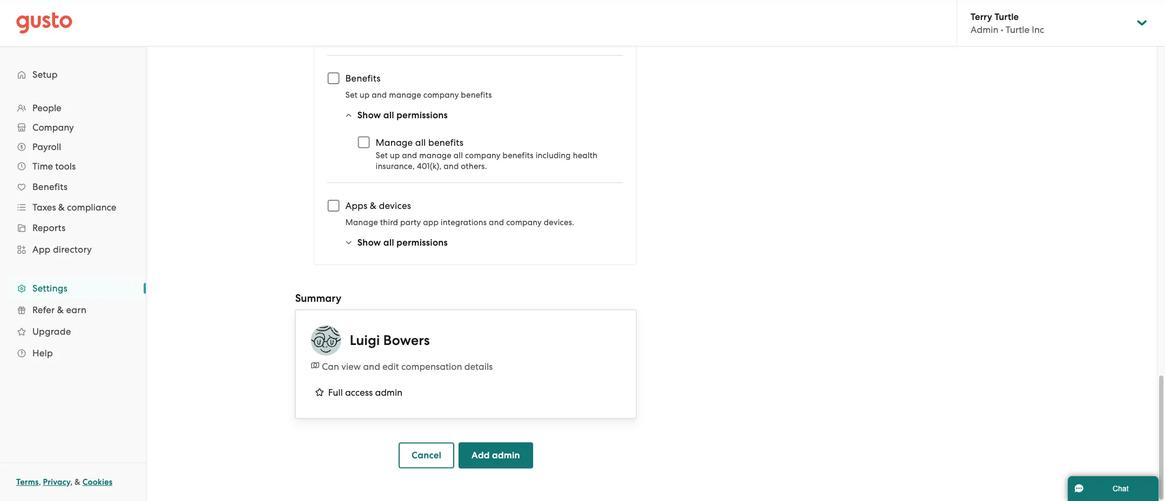 Task type: locate. For each thing, give the bounding box(es) containing it.
manage for company
[[389, 90, 421, 100]]

luigi
[[350, 332, 380, 349]]

manage inside set up and manage all company benefits including health insurance, 401(k), and others.
[[419, 151, 451, 160]]

set for set up and manage company benefits
[[345, 90, 358, 100]]

& inside dropdown button
[[58, 202, 65, 213]]

0 horizontal spatial company
[[423, 90, 459, 100]]

set up and manage company benefits
[[345, 90, 492, 100]]

up for set up and manage all company benefits including health insurance, 401(k), and others.
[[390, 151, 400, 160]]

terms link
[[16, 477, 39, 487]]

turtle up "•"
[[994, 11, 1019, 22]]

1 vertical spatial company
[[465, 151, 501, 160]]

1 horizontal spatial set
[[376, 151, 388, 160]]

None checkbox
[[352, 131, 376, 154]]

list
[[0, 98, 146, 364]]

tools
[[55, 161, 76, 172]]

0 horizontal spatial set
[[345, 90, 358, 100]]

refer
[[32, 305, 55, 315]]

company
[[32, 122, 74, 133]]

& left earn
[[57, 305, 64, 315]]

manage
[[389, 90, 421, 100], [419, 151, 451, 160]]

2 permissions from the top
[[397, 237, 448, 248]]

0 vertical spatial turtle
[[994, 11, 1019, 22]]

set inside set up and manage all company benefits including health insurance, 401(k), and others.
[[376, 151, 388, 160]]

add admin
[[472, 450, 520, 461]]

1 vertical spatial up
[[390, 151, 400, 160]]

details
[[464, 361, 493, 372]]

others.
[[461, 162, 487, 171]]

admin down edit
[[375, 387, 403, 398]]

admin right add
[[492, 450, 520, 461]]

cookies
[[83, 477, 113, 487]]

2 vertical spatial company
[[506, 218, 542, 227]]

set up and manage all company benefits including health insurance, 401(k), and others.
[[376, 151, 598, 171]]

and for compensation
[[363, 361, 380, 372]]

1 vertical spatial benefits
[[32, 181, 68, 192]]

benefits
[[345, 73, 381, 84], [32, 181, 68, 192]]

all up others.
[[454, 151, 463, 160]]

edit
[[382, 361, 399, 372]]

all inside set up and manage all company benefits including health insurance, 401(k), and others.
[[454, 151, 463, 160]]

0 horizontal spatial ,
[[39, 477, 41, 487]]

2 show all permissions from the top
[[357, 237, 448, 248]]

time
[[32, 161, 53, 172]]

1 vertical spatial set
[[376, 151, 388, 160]]

& for compliance
[[58, 202, 65, 213]]

help link
[[11, 344, 135, 363]]

upgrade link
[[11, 322, 135, 341]]

third
[[380, 218, 398, 227]]

1 horizontal spatial company
[[465, 151, 501, 160]]

and down manage all benefits at the top of page
[[402, 151, 417, 160]]

show
[[357, 110, 381, 121], [357, 237, 381, 248]]

time tools
[[32, 161, 76, 172]]

integrations
[[441, 218, 487, 227]]

and for all
[[402, 151, 417, 160]]

manage up insurance,
[[376, 137, 413, 148]]

1 vertical spatial permissions
[[397, 237, 448, 248]]

taxes
[[32, 202, 56, 213]]

2 vertical spatial benefits
[[503, 151, 534, 160]]

manage up manage all benefits at the top of page
[[389, 90, 421, 100]]

manage for manage third party app integrations and company devices.
[[345, 218, 378, 227]]

1 horizontal spatial ,
[[70, 477, 73, 487]]

setup
[[32, 69, 58, 80]]

devices.
[[544, 218, 574, 227]]

benefits inside set up and manage all company benefits including health insurance, 401(k), and others.
[[503, 151, 534, 160]]

& for devices
[[370, 201, 377, 211]]

1 vertical spatial manage
[[345, 218, 378, 227]]

app directory link
[[11, 240, 135, 259]]

& right apps
[[370, 201, 377, 211]]

& right taxes
[[58, 202, 65, 213]]

•
[[1001, 24, 1003, 35]]

show down third
[[357, 237, 381, 248]]

up
[[360, 90, 370, 100], [390, 151, 400, 160]]

1 vertical spatial admin
[[492, 450, 520, 461]]

0 horizontal spatial up
[[360, 90, 370, 100]]

earn
[[66, 305, 86, 315]]

people
[[32, 103, 61, 113]]

1 vertical spatial show all permissions
[[357, 237, 448, 248]]

home image
[[16, 12, 72, 34]]

can view and edit compensation details
[[319, 361, 493, 372]]

manage third party app integrations and company devices.
[[345, 218, 574, 227]]

permissions down app
[[397, 237, 448, 248]]

0 vertical spatial manage
[[389, 90, 421, 100]]

summary
[[295, 292, 341, 305]]

luigi bowers
[[350, 332, 430, 349]]

up right benefits option
[[360, 90, 370, 100]]

refer & earn link
[[11, 300, 135, 320]]

2 , from the left
[[70, 477, 73, 487]]

0 horizontal spatial admin
[[375, 387, 403, 398]]

manage down apps
[[345, 218, 378, 227]]

and right benefits option
[[372, 90, 387, 100]]

up up insurance,
[[390, 151, 400, 160]]

2 show from the top
[[357, 237, 381, 248]]

company
[[423, 90, 459, 100], [465, 151, 501, 160], [506, 218, 542, 227]]

compensation
[[401, 361, 462, 372]]

0 horizontal spatial benefits
[[32, 181, 68, 192]]

0 vertical spatial permissions
[[397, 110, 448, 121]]

list containing people
[[0, 98, 146, 364]]

manage up 401(k),
[[419, 151, 451, 160]]

permissions down set up and manage company benefits
[[397, 110, 448, 121]]

smiling face image
[[311, 326, 341, 356]]

1 vertical spatial manage
[[419, 151, 451, 160]]

chat button
[[1068, 476, 1159, 501]]

set
[[345, 90, 358, 100], [376, 151, 388, 160]]

payroll button
[[11, 137, 135, 157]]

up inside set up and manage all company benefits including health insurance, 401(k), and others.
[[390, 151, 400, 160]]

admin
[[375, 387, 403, 398], [492, 450, 520, 461]]

show all permissions down set up and manage company benefits
[[357, 110, 448, 121]]

turtle right "•"
[[1006, 24, 1030, 35]]

can
[[322, 361, 339, 372]]

1 horizontal spatial admin
[[492, 450, 520, 461]]

, left cookies
[[70, 477, 73, 487]]

payroll
[[32, 142, 61, 152]]

and left edit
[[363, 361, 380, 372]]

company up manage all benefits at the top of page
[[423, 90, 459, 100]]

0 vertical spatial show
[[357, 110, 381, 121]]

all down set up and manage company benefits
[[383, 110, 394, 121]]

all
[[383, 110, 394, 121], [415, 137, 426, 148], [454, 151, 463, 160], [383, 237, 394, 248]]

permissions
[[397, 110, 448, 121], [397, 237, 448, 248]]

&
[[370, 201, 377, 211], [58, 202, 65, 213], [57, 305, 64, 315], [75, 477, 80, 487]]

chat
[[1113, 485, 1129, 493]]

and
[[372, 90, 387, 100], [402, 151, 417, 160], [444, 162, 459, 171], [489, 218, 504, 227], [363, 361, 380, 372]]

turtle
[[994, 11, 1019, 22], [1006, 24, 1030, 35]]

,
[[39, 477, 41, 487], [70, 477, 73, 487]]

time tools button
[[11, 157, 135, 176]]

cancel button
[[399, 443, 454, 469]]

1 vertical spatial show
[[357, 237, 381, 248]]

full
[[328, 387, 343, 398]]

benefits
[[461, 90, 492, 100], [428, 137, 464, 148], [503, 151, 534, 160]]

company up others.
[[465, 151, 501, 160]]

0 vertical spatial show all permissions
[[357, 110, 448, 121]]

benefits inside gusto navigation element
[[32, 181, 68, 192]]

benefits link
[[11, 177, 135, 197]]

terms
[[16, 477, 39, 487]]

manage
[[376, 137, 413, 148], [345, 218, 378, 227]]

show down set up and manage company benefits
[[357, 110, 381, 121]]

people button
[[11, 98, 135, 118]]

, left 'privacy' link
[[39, 477, 41, 487]]

401(k),
[[417, 162, 442, 171]]

0 vertical spatial set
[[345, 90, 358, 100]]

0 vertical spatial benefits
[[345, 73, 381, 84]]

0 vertical spatial up
[[360, 90, 370, 100]]

company left devices.
[[506, 218, 542, 227]]

full access admin
[[328, 387, 403, 398]]

2 horizontal spatial company
[[506, 218, 542, 227]]

show all permissions down party
[[357, 237, 448, 248]]

0 vertical spatial manage
[[376, 137, 413, 148]]

cookies button
[[83, 476, 113, 489]]

1 horizontal spatial up
[[390, 151, 400, 160]]

show all permissions
[[357, 110, 448, 121], [357, 237, 448, 248]]

1 vertical spatial benefits
[[428, 137, 464, 148]]

compliance
[[67, 202, 116, 213]]

and right integrations
[[489, 218, 504, 227]]



Task type: describe. For each thing, give the bounding box(es) containing it.
manage all benefits
[[376, 137, 464, 148]]

setup link
[[11, 65, 135, 84]]

taxes & compliance
[[32, 202, 116, 213]]

1 permissions from the top
[[397, 110, 448, 121]]

settings
[[32, 283, 67, 294]]

access
[[345, 387, 373, 398]]

Apps & devices checkbox
[[322, 194, 345, 218]]

set for set up and manage all company benefits including health insurance, 401(k), and others.
[[376, 151, 388, 160]]

0 vertical spatial benefits
[[461, 90, 492, 100]]

taxes & compliance button
[[11, 198, 135, 217]]

& left cookies
[[75, 477, 80, 487]]

0 vertical spatial admin
[[375, 387, 403, 398]]

add
[[472, 450, 490, 461]]

app
[[32, 244, 51, 255]]

privacy
[[43, 477, 70, 487]]

bowers
[[383, 332, 430, 349]]

app
[[423, 218, 439, 227]]

gusto navigation element
[[0, 46, 146, 381]]

1 , from the left
[[39, 477, 41, 487]]

inc
[[1032, 24, 1044, 35]]

view
[[341, 361, 361, 372]]

terry turtle admin • turtle inc
[[971, 11, 1044, 35]]

1 show all permissions from the top
[[357, 110, 448, 121]]

admin inside button
[[492, 450, 520, 461]]

privacy link
[[43, 477, 70, 487]]

add admin button
[[459, 443, 533, 469]]

company inside set up and manage all company benefits including health insurance, 401(k), and others.
[[465, 151, 501, 160]]

help
[[32, 348, 53, 359]]

0 vertical spatial company
[[423, 90, 459, 100]]

reports link
[[11, 218, 135, 238]]

1 vertical spatial turtle
[[1006, 24, 1030, 35]]

party
[[400, 218, 421, 227]]

Benefits checkbox
[[322, 67, 345, 90]]

manage for all
[[419, 151, 451, 160]]

1 horizontal spatial benefits
[[345, 73, 381, 84]]

manage for manage all benefits
[[376, 137, 413, 148]]

devices
[[379, 201, 411, 211]]

apps & devices
[[345, 201, 411, 211]]

cancel
[[412, 450, 441, 461]]

terry
[[971, 11, 992, 22]]

& for earn
[[57, 305, 64, 315]]

health
[[573, 151, 598, 160]]

app directory
[[32, 244, 92, 255]]

refer & earn
[[32, 305, 86, 315]]

and right 401(k),
[[444, 162, 459, 171]]

insurance,
[[376, 162, 415, 171]]

1 show from the top
[[357, 110, 381, 121]]

settings link
[[11, 279, 135, 298]]

upgrade
[[32, 326, 71, 337]]

up for set up and manage company benefits
[[360, 90, 370, 100]]

apps
[[345, 201, 368, 211]]

all up 401(k),
[[415, 137, 426, 148]]

admin
[[971, 24, 998, 35]]

including
[[536, 151, 571, 160]]

company button
[[11, 118, 135, 137]]

reports
[[32, 223, 66, 233]]

all down third
[[383, 237, 394, 248]]

terms , privacy , & cookies
[[16, 477, 113, 487]]

and for company
[[372, 90, 387, 100]]

directory
[[53, 244, 92, 255]]



Task type: vqa. For each thing, say whether or not it's contained in the screenshot.
bottom set
yes



